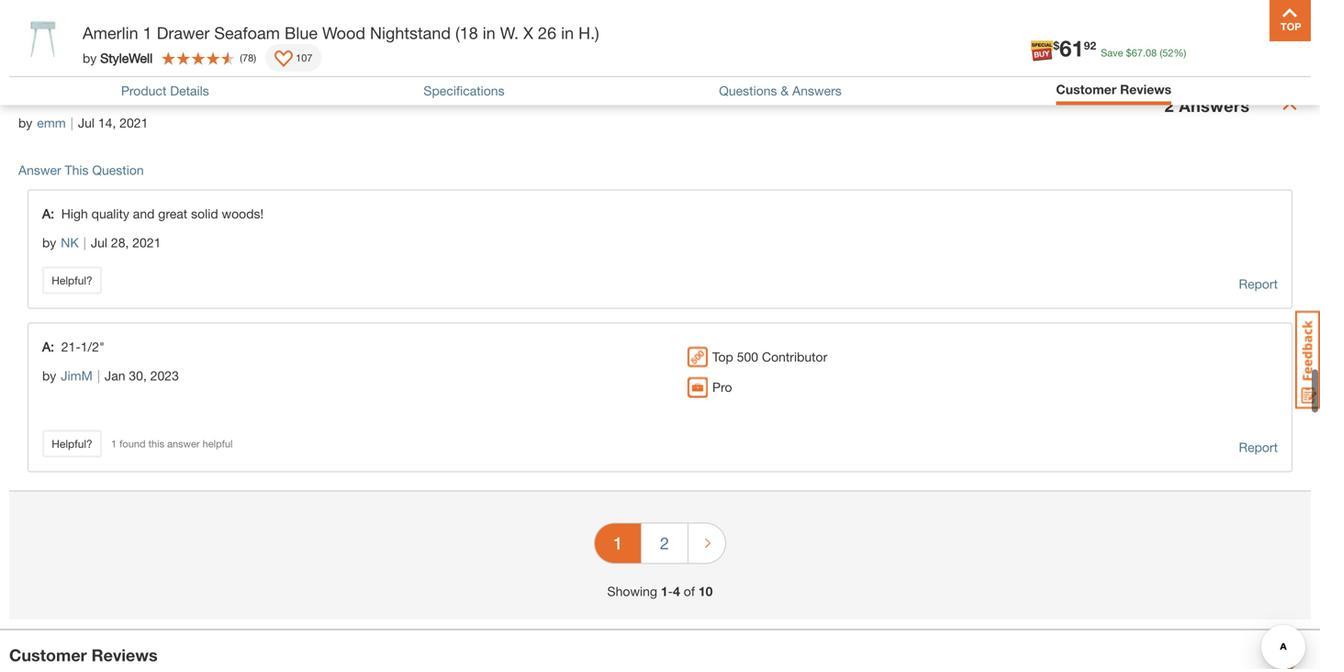 Task type: locate. For each thing, give the bounding box(es) containing it.
of right 4
[[684, 584, 695, 599]]

the left drawer? at the top of the page
[[406, 82, 429, 101]]

wood
[[322, 23, 365, 43]]

28,
[[111, 235, 129, 250]]

0 vertical spatial 2
[[1165, 96, 1174, 116]]

by
[[83, 50, 97, 65], [18, 115, 32, 130], [42, 235, 56, 250], [42, 368, 56, 383]]

from
[[178, 82, 212, 101]]

2 report button from the top
[[1239, 274, 1278, 294]]

specifications button
[[424, 83, 505, 98], [424, 83, 505, 98]]

the left floor
[[216, 82, 240, 101]]

0 vertical spatial report button
[[1239, 7, 1278, 27]]

2 up showing 1 - 4 of 10 on the bottom
[[660, 534, 669, 553]]

the right 'is'
[[100, 82, 123, 101]]

0 horizontal spatial |
[[70, 115, 73, 130]]

0 horizontal spatial $
[[1054, 39, 1060, 52]]

0 vertical spatial a:
[[42, 206, 54, 221]]

in
[[483, 23, 496, 43], [561, 23, 574, 43]]

woods!
[[222, 206, 264, 221]]

of right bottom
[[387, 82, 401, 101]]

1 vertical spatial 1
[[111, 438, 117, 450]]

0 vertical spatial |
[[70, 115, 73, 130]]

answers down the %)
[[1179, 96, 1250, 116]]

2 vertical spatial |
[[97, 368, 100, 383]]

2 a: from the top
[[42, 339, 54, 354]]

helpful?
[[52, 7, 92, 20], [52, 274, 92, 287], [52, 438, 92, 450]]

of inside questions element
[[387, 82, 401, 101]]

2021 right 28,
[[132, 235, 161, 250]]

by left emm
[[18, 115, 32, 130]]

(
[[1160, 47, 1163, 59], [240, 52, 242, 64]]

4
[[673, 584, 680, 599]]

save
[[1101, 47, 1124, 59]]

helpful? button for 1st report button from the top of the questions element
[[42, 0, 102, 27]]

feedback link image
[[1296, 310, 1320, 410]]

the right to
[[301, 82, 325, 101]]

1 vertical spatial helpful? button
[[42, 267, 102, 294]]

0 horizontal spatial in
[[483, 23, 496, 43]]

52
[[1163, 47, 1174, 59]]

2021 right "14,"
[[120, 115, 148, 130]]

3 helpful? from the top
[[52, 438, 92, 450]]

by jimm | jan 30, 2023
[[42, 368, 179, 383]]

1 horizontal spatial of
[[684, 584, 695, 599]]

( right 08
[[1160, 47, 1163, 59]]

this
[[148, 438, 164, 450]]

92
[[1084, 39, 1097, 52]]

0 vertical spatial customer reviews
[[1056, 82, 1172, 97]]

2 vertical spatial helpful?
[[52, 438, 92, 450]]

0 horizontal spatial reviews
[[92, 646, 158, 665]]

| right nk
[[83, 235, 86, 250]]

0 vertical spatial customer
[[1056, 82, 1117, 97]]

1 vertical spatial a:
[[42, 339, 54, 354]]

blue
[[285, 23, 318, 43]]

2 inside questions element
[[1165, 96, 1174, 116]]

helpful? left found
[[52, 438, 92, 450]]

a: 21-1/2"
[[42, 339, 105, 354]]

a: left high
[[42, 206, 54, 221]]

0 horizontal spatial of
[[387, 82, 401, 101]]

1 for showing
[[661, 584, 668, 599]]

3 report from the top
[[1239, 440, 1278, 455]]

1 vertical spatial jul
[[91, 235, 107, 250]]

answers
[[793, 83, 842, 98], [1179, 96, 1250, 116]]

| left jan
[[97, 368, 100, 383]]

by for by nk | jul 28, 2021
[[42, 235, 56, 250]]

customer
[[1056, 82, 1117, 97], [9, 646, 87, 665]]

1 horizontal spatial 1
[[143, 23, 152, 43]]

pro
[[713, 380, 732, 395]]

( left )
[[240, 52, 242, 64]]

1 a: from the top
[[42, 206, 54, 221]]

report
[[1239, 9, 1278, 24], [1239, 276, 1278, 292], [1239, 440, 1278, 455]]

67
[[1132, 47, 1143, 59]]

10
[[699, 584, 713, 599]]

1 horizontal spatial |
[[83, 235, 86, 250]]

2 helpful? button from the top
[[42, 267, 102, 294]]

product details
[[121, 83, 209, 98]]

2 for 2 answers
[[1165, 96, 1174, 116]]

2 vertical spatial 1
[[661, 584, 668, 599]]

0 vertical spatial reviews
[[1120, 82, 1172, 97]]

3 report button from the top
[[1239, 438, 1278, 458]]

1 horizontal spatial $
[[1126, 47, 1132, 59]]

21-
[[61, 339, 81, 354]]

0 vertical spatial helpful? button
[[42, 0, 102, 27]]

by left nk
[[42, 235, 56, 250]]

0 vertical spatial jul
[[78, 115, 95, 130]]

2 vertical spatial report button
[[1239, 438, 1278, 458]]

2 report from the top
[[1239, 276, 1278, 292]]

height
[[128, 82, 174, 101]]

report for pro 'button'
[[1239, 440, 1278, 455]]

helpful? down nk button
[[52, 274, 92, 287]]

1 horizontal spatial 2
[[1165, 96, 1174, 116]]

0 vertical spatial 2021
[[120, 115, 148, 130]]

1
[[143, 23, 152, 43], [111, 438, 117, 450], [661, 584, 668, 599]]

$ left 92
[[1054, 39, 1060, 52]]

0 horizontal spatial 2
[[660, 534, 669, 553]]

1 up stylewell
[[143, 23, 152, 43]]

2023
[[150, 368, 179, 383]]

jimm button
[[61, 366, 93, 386]]

2 the from the left
[[216, 82, 240, 101]]

61
[[1060, 35, 1084, 61]]

0 horizontal spatial (
[[240, 52, 242, 64]]

in left the w.
[[483, 23, 496, 43]]

0 vertical spatial 1
[[143, 23, 152, 43]]

1 horizontal spatial customer reviews
[[1056, 82, 1172, 97]]

2 vertical spatial report
[[1239, 440, 1278, 455]]

stylewell
[[100, 50, 153, 65]]

helpful? button
[[42, 0, 102, 27], [42, 267, 102, 294], [42, 430, 102, 458]]

by left jimm
[[42, 368, 56, 383]]

question
[[92, 163, 144, 178]]

1 report from the top
[[1239, 9, 1278, 24]]

(18
[[455, 23, 478, 43]]

2 down 52
[[1165, 96, 1174, 116]]

0 vertical spatial of
[[387, 82, 401, 101]]

save $ 67 . 08 ( 52 %)
[[1101, 47, 1187, 59]]

in right 26
[[561, 23, 574, 43]]

of
[[387, 82, 401, 101], [684, 584, 695, 599]]

1 left 4
[[661, 584, 668, 599]]

2 inside navigation
[[660, 534, 669, 553]]

2 helpful? from the top
[[52, 274, 92, 287]]

w.
[[500, 23, 519, 43]]

$ left the .
[[1126, 47, 1132, 59]]

1 vertical spatial 2021
[[132, 235, 161, 250]]

answer
[[167, 438, 200, 450]]

1 helpful? button from the top
[[42, 0, 102, 27]]

$
[[1054, 39, 1060, 52], [1126, 47, 1132, 59]]

2 horizontal spatial 1
[[661, 584, 668, 599]]

14,
[[98, 115, 116, 130]]

report button for nk button
[[1239, 274, 1278, 294]]

helpful? up amerlin
[[52, 7, 92, 20]]

1 vertical spatial 2
[[660, 534, 669, 553]]

0 horizontal spatial 1
[[111, 438, 117, 450]]

2 vertical spatial helpful? button
[[42, 430, 102, 458]]

0 vertical spatial report
[[1239, 9, 1278, 24]]

%)
[[1174, 47, 1187, 59]]

a: high quality and great solid woods!
[[42, 206, 264, 221]]

4 the from the left
[[406, 82, 429, 101]]

answers right &
[[793, 83, 842, 98]]

1 vertical spatial report button
[[1239, 274, 1278, 294]]

what
[[40, 82, 79, 101]]

3 helpful? button from the top
[[42, 430, 102, 458]]

helpful? button up by stylewell
[[42, 0, 102, 27]]

jul left 28,
[[91, 235, 107, 250]]

answers inside questions element
[[1179, 96, 1250, 116]]

questions & answers button
[[719, 83, 842, 98], [719, 83, 842, 98]]

1 helpful? from the top
[[52, 7, 92, 20]]

1 report button from the top
[[1239, 7, 1278, 27]]

by down amerlin
[[83, 50, 97, 65]]

answer
[[18, 163, 61, 178]]

a: left 21-
[[42, 339, 54, 354]]

| for emm
[[70, 115, 73, 130]]

customer reviews button
[[1056, 82, 1172, 101], [1056, 82, 1172, 97], [0, 631, 1320, 669]]

seafoam
[[214, 23, 280, 43]]

drawer?
[[434, 82, 494, 101]]

the
[[100, 82, 123, 101], [216, 82, 240, 101], [301, 82, 325, 101], [406, 82, 429, 101]]

helpful? button left found
[[42, 430, 102, 458]]

emm button
[[37, 113, 66, 133]]

1 vertical spatial customer
[[9, 646, 87, 665]]

1 horizontal spatial answers
[[1179, 96, 1250, 116]]

details
[[170, 83, 209, 98]]

showing 1 - 4 of 10
[[607, 584, 713, 599]]

0 vertical spatial helpful?
[[52, 7, 92, 20]]

reviews
[[1120, 82, 1172, 97], [92, 646, 158, 665]]

helpful? button down nk button
[[42, 267, 102, 294]]

jul left "14,"
[[78, 115, 95, 130]]

1 vertical spatial |
[[83, 235, 86, 250]]

2021 for jul 14, 2021
[[120, 115, 148, 130]]

1 vertical spatial customer reviews
[[9, 646, 158, 665]]

| for jimm
[[97, 368, 100, 383]]

1 horizontal spatial in
[[561, 23, 574, 43]]

showing
[[607, 584, 657, 599]]

and
[[133, 206, 155, 221]]

1 left found
[[111, 438, 117, 450]]

1 in from the left
[[483, 23, 496, 43]]

08
[[1146, 47, 1157, 59]]

3 the from the left
[[301, 82, 325, 101]]

2 in from the left
[[561, 23, 574, 43]]

2021 for jul 28, 2021
[[132, 235, 161, 250]]

solid
[[191, 206, 218, 221]]

2021
[[120, 115, 148, 130], [132, 235, 161, 250]]

1 vertical spatial report
[[1239, 276, 1278, 292]]

0 horizontal spatial answers
[[793, 83, 842, 98]]

1 vertical spatial helpful?
[[52, 274, 92, 287]]

107
[[296, 52, 313, 64]]

1 for amerlin
[[143, 23, 152, 43]]

| right emm
[[70, 115, 73, 130]]

report button
[[1239, 7, 1278, 27], [1239, 274, 1278, 294], [1239, 438, 1278, 458]]

2 horizontal spatial |
[[97, 368, 100, 383]]



Task type: describe. For each thing, give the bounding box(es) containing it.
$ 61 92
[[1054, 35, 1097, 61]]

nk
[[61, 235, 79, 250]]

display image
[[275, 51, 293, 69]]

107 button
[[266, 44, 322, 72]]

0 horizontal spatial customer
[[9, 646, 87, 665]]

pro button
[[688, 377, 732, 398]]

2 navigation
[[594, 510, 726, 582]]

by stylewell
[[83, 50, 153, 65]]

by for by jimm | jan 30, 2023
[[42, 368, 56, 383]]

jul for jul 14, 2021
[[78, 115, 95, 130]]

questions
[[719, 83, 777, 98]]

great
[[158, 206, 188, 221]]

h.)
[[579, 23, 599, 43]]

product
[[121, 83, 167, 98]]

( 78 )
[[240, 52, 256, 64]]

answer this question
[[18, 163, 144, 178]]

500
[[737, 349, 759, 365]]

specifications
[[424, 83, 505, 98]]

amerlin 1 drawer seafoam blue wood nightstand (18 in w. x 26 in h.)
[[83, 23, 599, 43]]

bottom
[[329, 82, 382, 101]]

&
[[781, 83, 789, 98]]

26
[[538, 23, 557, 43]]

amerlin
[[83, 23, 138, 43]]

to
[[282, 82, 297, 101]]

by for by emm | jul 14, 2021
[[18, 115, 32, 130]]

.
[[1143, 47, 1146, 59]]

30,
[[129, 368, 147, 383]]

1 the from the left
[[100, 82, 123, 101]]

2 for 2
[[660, 534, 669, 553]]

1 inside questions element
[[111, 438, 117, 450]]

contributor
[[762, 349, 828, 365]]

1/2"
[[81, 339, 105, 354]]

jul for jul 28, 2021
[[91, 235, 107, 250]]

-
[[668, 584, 673, 599]]

top 500 contributor
[[713, 349, 828, 365]]

report button for pro 'button'
[[1239, 438, 1278, 458]]

product image image
[[14, 9, 73, 69]]

top button
[[1270, 0, 1311, 41]]

what is the height from the floor to the bottom of the drawer?
[[40, 82, 494, 101]]

top 500 contributor button
[[688, 347, 828, 368]]

questions element
[[9, 0, 1311, 492]]

1 horizontal spatial (
[[1160, 47, 1163, 59]]

by nk | jul 28, 2021
[[42, 235, 161, 250]]

$ inside $ 61 92
[[1054, 39, 1060, 52]]

found
[[120, 438, 146, 450]]

answer this question link
[[18, 163, 144, 178]]

by emm | jul 14, 2021
[[18, 115, 148, 130]]

questions & answers
[[719, 83, 842, 98]]

nightstand
[[370, 23, 451, 43]]

| for nk
[[83, 235, 86, 250]]

a: for a: high quality and great solid woods!
[[42, 206, 54, 221]]

quality
[[92, 206, 129, 221]]

)
[[254, 52, 256, 64]]

jan
[[105, 368, 125, 383]]

floor
[[244, 82, 277, 101]]

helpful
[[203, 438, 233, 450]]

nk button
[[61, 233, 79, 253]]

report for nk button
[[1239, 276, 1278, 292]]

is
[[84, 82, 96, 101]]

0 horizontal spatial customer reviews
[[9, 646, 158, 665]]

1 horizontal spatial reviews
[[1120, 82, 1172, 97]]

2 link
[[642, 524, 688, 563]]

1 horizontal spatial customer
[[1056, 82, 1117, 97]]

this
[[65, 163, 89, 178]]

a: for a: 21-1/2"
[[42, 339, 54, 354]]

by for by stylewell
[[83, 50, 97, 65]]

high
[[61, 206, 88, 221]]

caret image
[[1283, 99, 1297, 113]]

top
[[713, 349, 734, 365]]

1 vertical spatial of
[[684, 584, 695, 599]]

2 answers
[[1165, 96, 1250, 116]]

1 found this answer helpful
[[111, 438, 233, 450]]

drawer
[[157, 23, 210, 43]]

jimm
[[61, 368, 93, 383]]

emm
[[37, 115, 66, 130]]

1 vertical spatial reviews
[[92, 646, 158, 665]]

78
[[242, 52, 254, 64]]

helpful? button for report button associated with nk button
[[42, 267, 102, 294]]

x
[[523, 23, 534, 43]]



Task type: vqa. For each thing, say whether or not it's contained in the screenshot.
topmost 'refund'
no



